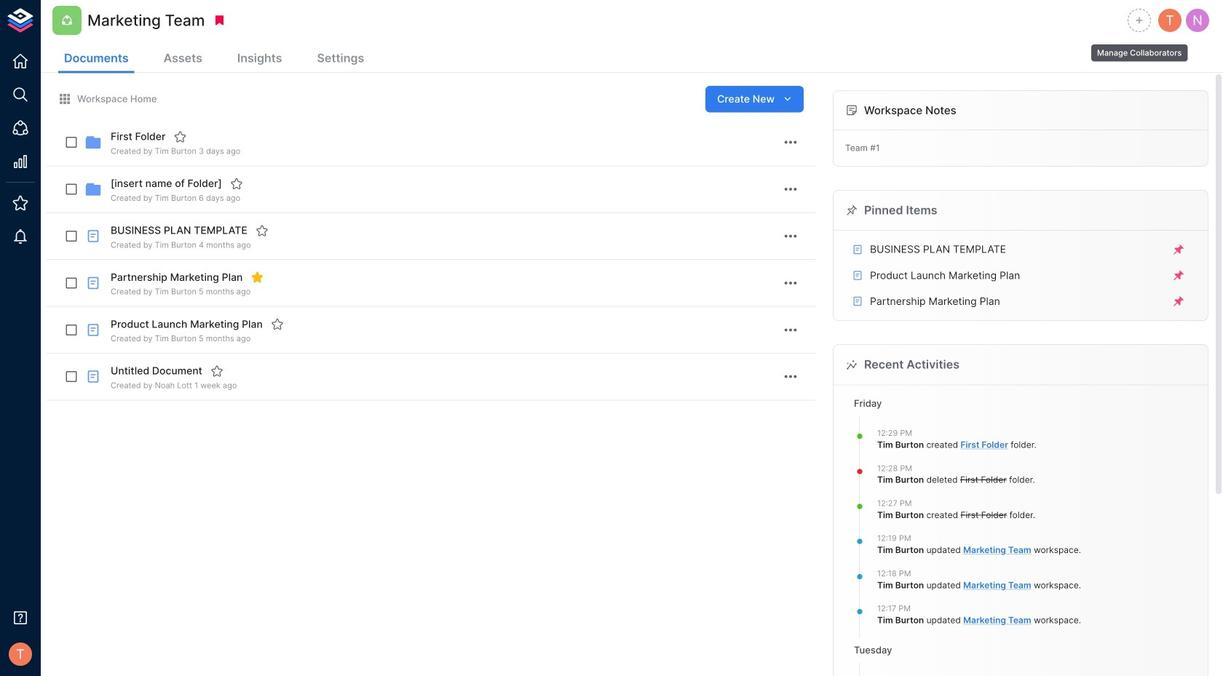 Task type: describe. For each thing, give the bounding box(es) containing it.
2 unpin image from the top
[[1172, 295, 1185, 308]]

unpin image
[[1172, 243, 1185, 256]]

remove favorite image
[[251, 271, 264, 284]]

0 vertical spatial favorite image
[[174, 130, 187, 143]]

1 vertical spatial favorite image
[[210, 365, 223, 378]]



Task type: vqa. For each thing, say whether or not it's contained in the screenshot.
Remove Bookmark "image"
yes



Task type: locate. For each thing, give the bounding box(es) containing it.
1 unpin image from the top
[[1172, 269, 1185, 282]]

0 horizontal spatial favorite image
[[174, 130, 187, 143]]

1 horizontal spatial favorite image
[[255, 224, 269, 237]]

favorite image
[[174, 130, 187, 143], [210, 365, 223, 378]]

1 vertical spatial favorite image
[[255, 224, 269, 237]]

remove bookmark image
[[213, 14, 226, 27]]

favorite image
[[230, 177, 243, 190], [255, 224, 269, 237], [271, 318, 284, 331]]

tooltip
[[1090, 34, 1189, 63]]

0 vertical spatial favorite image
[[230, 177, 243, 190]]

2 vertical spatial favorite image
[[271, 318, 284, 331]]

1 vertical spatial unpin image
[[1172, 295, 1185, 308]]

0 horizontal spatial favorite image
[[230, 177, 243, 190]]

2 horizontal spatial favorite image
[[271, 318, 284, 331]]

unpin image
[[1172, 269, 1185, 282], [1172, 295, 1185, 308]]

0 vertical spatial unpin image
[[1172, 269, 1185, 282]]

1 horizontal spatial favorite image
[[210, 365, 223, 378]]



